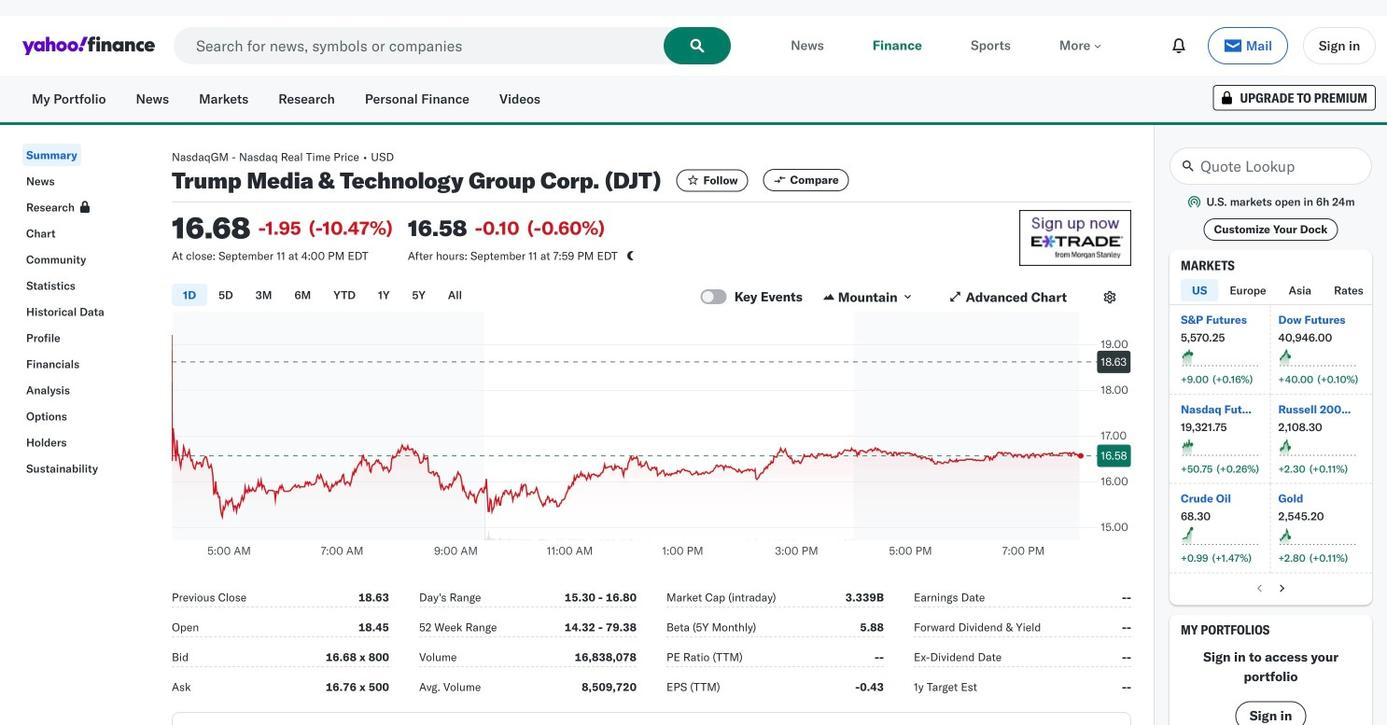 Task type: vqa. For each thing, say whether or not it's contained in the screenshot.
MARKET TIME
no



Task type: locate. For each thing, give the bounding box(es) containing it.
None search field
[[1170, 148, 1373, 185]]

None checkbox
[[701, 289, 727, 304]]

djt navigation menubar menu bar
[[0, 140, 149, 480]]

toolbar
[[1163, 27, 1376, 64]]

tab list
[[1181, 279, 1388, 304], [172, 281, 701, 312]]

search image
[[690, 38, 705, 53]]

prev image
[[1253, 581, 1268, 596]]

Search for news, symbols or companies text field
[[174, 27, 731, 64]]

0 horizontal spatial tab list
[[172, 281, 701, 312]]

None search field
[[174, 27, 731, 64]]



Task type: describe. For each thing, give the bounding box(es) containing it.
Quote Lookup text field
[[1170, 148, 1373, 185]]

advertisement element
[[1020, 210, 1132, 266]]

1 horizontal spatial tab list
[[1181, 279, 1388, 304]]



